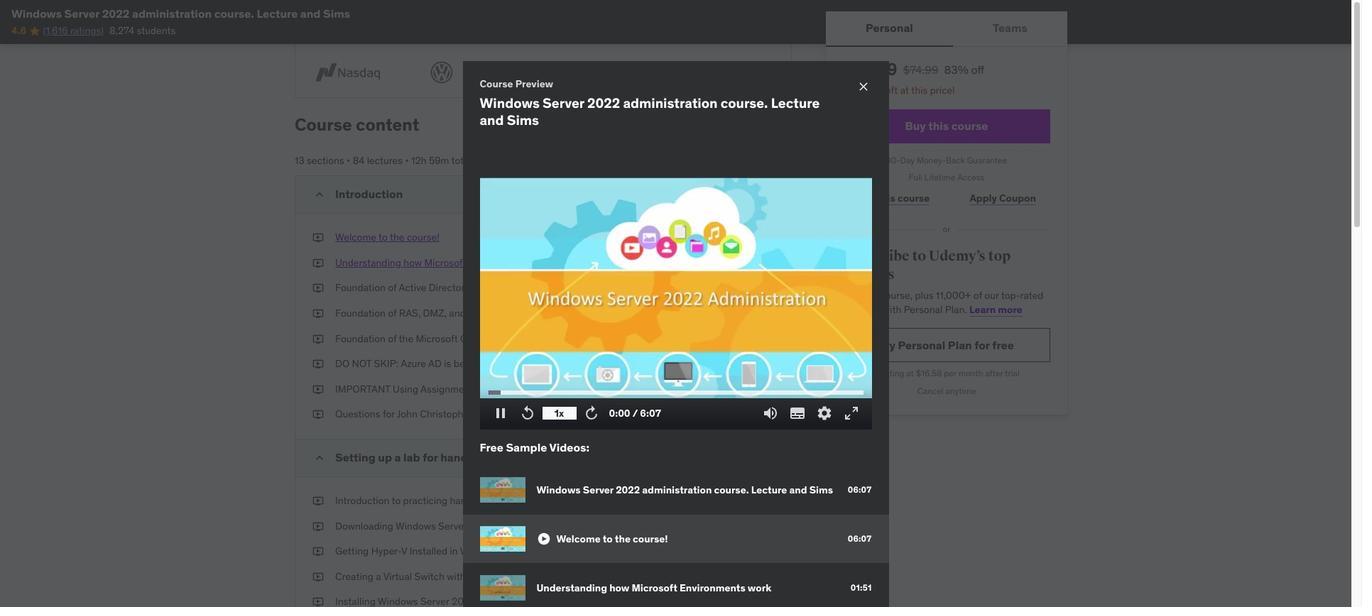 Task type: describe. For each thing, give the bounding box(es) containing it.
0 horizontal spatial rated
[[527, 14, 550, 27]]

the inside button
[[390, 231, 405, 244]]

volkswagen image
[[426, 59, 457, 86]]

the inside windows server 2022 administration course. lecture and sims dialog
[[615, 533, 631, 546]]

by
[[624, 14, 635, 27]]

0:00 / 6:07
[[609, 407, 661, 420]]

personal inside 'link'
[[898, 338, 946, 352]]

environments inside understanding how microsoft environments work button
[[469, 256, 530, 269]]

teams
[[993, 21, 1028, 35]]

server up installed
[[438, 520, 467, 533]]

our inside get this course, plus 11,000+ of our top-rated courses, with personal plan.
[[985, 289, 999, 302]]

pause image
[[492, 405, 509, 422]]

top
[[989, 247, 1011, 265]]

0 horizontal spatial hyper-
[[371, 545, 402, 558]]

0 vertical spatial small image
[[313, 188, 327, 202]]

settings image
[[816, 405, 833, 422]]

this
[[307, 14, 325, 27]]

plan.
[[945, 303, 967, 316]]

getting
[[335, 545, 369, 558]]

downloading windows server 2022 iso
[[335, 520, 512, 533]]

creating a virtual switch within hyper-v
[[335, 570, 513, 583]]

learn more link for top-
[[307, 14, 765, 41]]

06:07 for welcome to the course!
[[848, 534, 872, 544]]

money-
[[917, 155, 946, 165]]

(1,616
[[43, 24, 68, 37]]

dmz,
[[423, 307, 447, 320]]

do
[[335, 357, 350, 370]]

server up ratings)
[[64, 6, 100, 21]]

of for foundation of active directory domains
[[388, 282, 397, 294]]

13
[[295, 154, 305, 167]]

course inside "button"
[[952, 119, 989, 133]]

try
[[880, 338, 896, 352]]

questions
[[335, 408, 380, 421]]

this inside $12.99 $74.99 83% off 1 day left at this price!
[[912, 84, 928, 97]]

is
[[444, 357, 451, 370]]

personal button
[[826, 11, 953, 45]]

xsmall image for important using assignments in the course
[[313, 383, 324, 397]]

1 horizontal spatial small image
[[537, 532, 551, 547]]

iso
[[496, 520, 512, 533]]

price!
[[931, 84, 955, 97]]

apply coupon
[[970, 192, 1037, 204]]

• for 13
[[347, 154, 350, 167]]

this for gift this course
[[878, 192, 896, 204]]

access
[[958, 172, 985, 183]]

8 lectures • 1hr 2min
[[684, 188, 774, 200]]

a inside dropdown button
[[395, 450, 401, 465]]

work inside windows server 2022 administration course. lecture and sims dialog
[[748, 582, 772, 595]]

month
[[959, 368, 984, 379]]

2 vertical spatial administration
[[642, 484, 712, 497]]

0 vertical spatial understanding how microsoft environments work
[[335, 256, 554, 269]]

with
[[883, 303, 902, 316]]

/
[[633, 407, 638, 420]]

lifetime
[[925, 172, 956, 183]]

this for buy this course
[[929, 119, 949, 133]]

2 vertical spatial course.
[[714, 484, 749, 497]]

8,274 students
[[109, 24, 176, 37]]

creating
[[335, 570, 374, 583]]

introduction for introduction to practicing hands on
[[335, 494, 390, 507]]

cloud
[[460, 332, 487, 345]]

9 xsmall image from the top
[[313, 596, 324, 607]]

30-day money-back guarantee full lifetime access
[[887, 155, 1008, 183]]

udemy's
[[929, 247, 986, 265]]

free
[[480, 441, 504, 455]]

on inside dropdown button
[[476, 450, 490, 465]]

06:07 for preview
[[748, 231, 774, 244]]

learn for get this course, plus 11,000+ of our top-rated courses, with personal plan.
[[970, 303, 996, 316]]

do not skip: azure ad is being renamed
[[335, 357, 521, 370]]

1 vertical spatial hyper-
[[476, 570, 506, 583]]

course left was
[[328, 14, 358, 27]]

students
[[137, 24, 176, 37]]

0 horizontal spatial welcome to the course!
[[335, 231, 440, 244]]

top- inside get this course, plus 11,000+ of our top-rated courses, with personal plan.
[[1002, 289, 1021, 302]]

environments inside windows server 2022 administration course. lecture and sims dialog
[[680, 582, 746, 595]]

work inside button
[[533, 256, 554, 269]]

0 vertical spatial in
[[481, 383, 489, 396]]

starting
[[874, 368, 905, 379]]

13 sections • 84 lectures • 12h 59m total length
[[295, 154, 503, 167]]

practice
[[492, 450, 537, 465]]

introduction to practicing hands on
[[335, 494, 491, 507]]

$16.58
[[916, 368, 942, 379]]

within
[[447, 570, 474, 583]]

2 vertical spatial lecture
[[752, 484, 787, 497]]

0 horizontal spatial a
[[376, 570, 381, 583]]

buy this course
[[906, 119, 989, 133]]

understanding how microsoft environments work inside windows server 2022 administration course. lecture and sims dialog
[[537, 582, 772, 595]]

0 vertical spatial our
[[435, 14, 449, 27]]

coupon
[[1000, 192, 1037, 204]]

4.6
[[11, 24, 26, 37]]

01:39
[[750, 570, 774, 583]]

how inside windows server 2022 administration course. lecture and sims dialog
[[610, 582, 630, 595]]

buy this course button
[[843, 109, 1051, 143]]

course! inside button
[[407, 231, 440, 244]]

13:09
[[750, 307, 774, 320]]

small image
[[313, 451, 327, 465]]

01:58
[[750, 383, 774, 396]]

sims inside course preview windows server 2022 administration course. lecture and sims
[[507, 111, 539, 128]]

0 vertical spatial lectures
[[367, 154, 403, 167]]

17:15
[[753, 332, 774, 345]]

0 vertical spatial administration
[[132, 6, 212, 21]]

1 vertical spatial microsoft
[[416, 332, 458, 345]]

subscribe
[[843, 247, 910, 265]]

important using assignments in the course
[[335, 383, 538, 396]]

preview for welcome to the course!
[[690, 231, 725, 244]]

trial
[[1005, 368, 1020, 379]]

welcome to the course! inside windows server 2022 administration course. lecture and sims dialog
[[557, 533, 668, 546]]

1 vertical spatial on
[[480, 494, 491, 507]]

course up rewind 5 seconds image
[[508, 383, 538, 396]]

course for course content
[[295, 114, 352, 136]]

setting up a lab for hands on practice
[[335, 450, 537, 465]]

foundation for foundation of active directory domains
[[335, 282, 386, 294]]

starting at $16.58 per month after trial cancel anytime
[[874, 368, 1020, 397]]

trusted
[[590, 14, 622, 27]]

of for foundation of the microsoft cloud services
[[388, 332, 397, 345]]

0 vertical spatial lecture
[[257, 6, 298, 21]]

assignments
[[421, 383, 478, 396]]

apply coupon button
[[956, 184, 1051, 213]]

using
[[393, 383, 419, 396]]

lab
[[404, 450, 420, 465]]

0 vertical spatial top-
[[508, 14, 527, 27]]

skip:
[[374, 357, 399, 370]]

(1,616 ratings)
[[43, 24, 104, 37]]

subscribe to udemy's top courses
[[843, 247, 1011, 283]]

welcome to the course! button
[[335, 231, 440, 245]]

more for this course was selected for our collection of top-rated courses trusted by businesses worldwide.
[[307, 28, 330, 41]]

1 vertical spatial 06:07
[[848, 485, 872, 495]]

xsmall image for foundation of ras, dmz, and virtualization
[[313, 307, 324, 321]]

azure
[[401, 357, 426, 370]]

businesses
[[637, 14, 687, 27]]

gift this course link
[[843, 184, 944, 213]]

welcome inside button
[[335, 231, 377, 244]]

forward 5 seconds image
[[583, 405, 600, 422]]

12h 59m
[[411, 154, 449, 167]]

downloading
[[335, 520, 394, 533]]

$74.99
[[903, 63, 939, 77]]

for inside dropdown button
[[423, 450, 438, 465]]

course for course preview windows server 2022 administration course. lecture and sims
[[480, 77, 513, 90]]

2 xsmall image from the top
[[313, 256, 324, 270]]

0:00
[[609, 407, 631, 420]]

total
[[452, 154, 472, 167]]

0 horizontal spatial windows server 2022 administration course. lecture and sims
[[11, 6, 350, 21]]

nasdaq image
[[307, 59, 389, 86]]

and left was
[[300, 6, 321, 21]]

selected
[[380, 14, 418, 27]]

preview for understanding how microsoft environments work
[[694, 256, 730, 269]]

directory
[[429, 282, 470, 294]]

courses inside the subscribe to udemy's top courses
[[843, 265, 895, 283]]

try personal plan for free link
[[843, 329, 1051, 363]]

was
[[360, 14, 377, 27]]

84
[[353, 154, 365, 167]]

box image
[[494, 59, 542, 86]]

12:11
[[755, 282, 774, 294]]

of right collection at left
[[497, 14, 506, 27]]

4 xsmall image from the top
[[313, 545, 324, 559]]

videos:
[[550, 441, 590, 455]]



Task type: locate. For each thing, give the bounding box(es) containing it.
learn more for top-
[[307, 14, 765, 41]]

06:07
[[748, 231, 774, 244], [848, 485, 872, 495], [848, 534, 872, 544]]

windows up the getting hyper-v installed in windows
[[396, 520, 436, 533]]

1 vertical spatial understanding how microsoft environments work
[[537, 582, 772, 595]]

subtitles image
[[789, 405, 806, 422]]

1 vertical spatial lecture
[[771, 95, 820, 112]]

a right up
[[395, 450, 401, 465]]

01:51
[[752, 256, 774, 269], [851, 583, 872, 593]]

windows down the setting up a lab for hands on practice dropdown button
[[537, 484, 581, 497]]

windows inside course preview windows server 2022 administration course. lecture and sims
[[480, 95, 540, 112]]

0 vertical spatial more
[[307, 28, 330, 41]]

1 vertical spatial v
[[506, 570, 513, 583]]

on left practice
[[476, 450, 490, 465]]

course. inside course preview windows server 2022 administration course. lecture and sims
[[721, 95, 768, 112]]

xsmall image
[[313, 282, 324, 296], [313, 307, 324, 321], [313, 332, 324, 346], [313, 357, 324, 371], [313, 383, 324, 397], [313, 408, 324, 422], [313, 520, 324, 534], [313, 570, 324, 584], [313, 596, 324, 607]]

1 vertical spatial 01:51
[[851, 583, 872, 593]]

per
[[944, 368, 957, 379]]

server down videos:
[[583, 484, 614, 497]]

0 horizontal spatial lectures
[[367, 154, 403, 167]]

course preview windows server 2022 administration course. lecture and sims
[[480, 77, 820, 128]]

fullscreen image
[[843, 405, 860, 422]]

welcome
[[335, 231, 377, 244], [557, 533, 601, 546]]

2 foundation from the top
[[335, 307, 386, 320]]

introduction down the 84
[[335, 187, 403, 201]]

personal
[[866, 21, 914, 35], [904, 303, 943, 316], [898, 338, 946, 352]]

and up length
[[480, 111, 504, 128]]

administration inside course preview windows server 2022 administration course. lecture and sims
[[623, 95, 718, 112]]

0 horizontal spatial learn more link
[[307, 14, 765, 41]]

1 vertical spatial understanding
[[537, 582, 608, 595]]

0 horizontal spatial how
[[404, 256, 422, 269]]

$12.99 $74.99 83% off 1 day left at this price!
[[843, 58, 985, 97]]

1 horizontal spatial learn more link
[[970, 303, 1023, 316]]

worldwide.
[[689, 14, 737, 27]]

0 horizontal spatial course
[[295, 114, 352, 136]]

learn more
[[307, 14, 765, 41], [970, 303, 1023, 316]]

course
[[480, 77, 513, 90], [295, 114, 352, 136]]

understanding inside button
[[335, 256, 401, 269]]

netapp image
[[579, 59, 661, 86]]

7 xsmall image from the top
[[313, 520, 324, 534]]

course.
[[214, 6, 254, 21], [721, 95, 768, 112], [714, 484, 749, 497]]

off
[[972, 63, 985, 77]]

in right installed
[[450, 545, 458, 558]]

2 horizontal spatial •
[[731, 188, 735, 200]]

server
[[64, 6, 100, 21], [543, 95, 585, 112], [583, 484, 614, 497], [438, 520, 467, 533]]

learn right the worldwide.
[[739, 14, 765, 27]]

foundation of active directory domains
[[335, 282, 511, 294]]

• for 8
[[731, 188, 735, 200]]

1 foundation from the top
[[335, 282, 386, 294]]

our left collection at left
[[435, 14, 449, 27]]

day
[[864, 84, 881, 97]]

3 xsmall image from the top
[[313, 332, 324, 346]]

of left active
[[388, 282, 397, 294]]

1 vertical spatial course
[[295, 114, 352, 136]]

in down renamed
[[481, 383, 489, 396]]

•
[[347, 154, 350, 167], [405, 154, 409, 167], [731, 188, 735, 200]]

1 xsmall image from the top
[[313, 231, 324, 245]]

xsmall image for creating a virtual switch within hyper-v
[[313, 570, 324, 584]]

setting up a lab for hands on practice button
[[335, 450, 774, 465]]

1 horizontal spatial sims
[[507, 111, 539, 128]]

2 vertical spatial personal
[[898, 338, 946, 352]]

foundation left active
[[335, 282, 386, 294]]

1 vertical spatial in
[[450, 545, 458, 558]]

guarantee
[[968, 155, 1008, 165]]

foundation up not
[[335, 332, 386, 345]]

learn for this course was selected for our collection of top-rated courses trusted by businesses worldwide.
[[739, 14, 765, 27]]

gift this course
[[858, 192, 930, 204]]

2 vertical spatial microsoft
[[632, 582, 678, 595]]

on down the free
[[480, 494, 491, 507]]

rated inside get this course, plus 11,000+ of our top-rated courses, with personal plan.
[[1021, 289, 1044, 302]]

8 xsmall image from the top
[[313, 570, 324, 584]]

windows up within on the bottom left of the page
[[460, 545, 501, 558]]

1 horizontal spatial hyper-
[[476, 570, 506, 583]]

2 vertical spatial preview
[[694, 256, 730, 269]]

0 vertical spatial rated
[[527, 14, 550, 27]]

windows server 2022 administration course. lecture and sims
[[11, 6, 350, 21], [537, 484, 833, 497]]

0 vertical spatial how
[[404, 256, 422, 269]]

0 horizontal spatial work
[[533, 256, 554, 269]]

1 horizontal spatial environments
[[680, 582, 746, 595]]

hyper- up virtual
[[371, 545, 402, 558]]

course! inside windows server 2022 administration course. lecture and sims dialog
[[633, 533, 668, 546]]

1 horizontal spatial •
[[405, 154, 409, 167]]

• left the 84
[[347, 154, 350, 167]]

lecture inside course preview windows server 2022 administration course. lecture and sims
[[771, 95, 820, 112]]

sims
[[323, 6, 350, 21], [507, 111, 539, 128], [810, 484, 833, 497]]

1 introduction from the top
[[335, 187, 403, 201]]

0 vertical spatial on
[[476, 450, 490, 465]]

0 horizontal spatial v
[[401, 545, 407, 558]]

tab list containing personal
[[826, 11, 1068, 47]]

more up free
[[998, 303, 1023, 316]]

1 vertical spatial learn more
[[970, 303, 1023, 316]]

xsmall image for foundation of active directory domains
[[313, 282, 324, 296]]

0 horizontal spatial understanding
[[335, 256, 401, 269]]

learn more link up free
[[970, 303, 1023, 316]]

of for foundation of ras, dmz, and virtualization
[[388, 307, 397, 320]]

0 vertical spatial learn
[[739, 14, 765, 27]]

john
[[397, 408, 418, 421]]

1hr
[[737, 188, 750, 200]]

0 horizontal spatial our
[[435, 14, 449, 27]]

0 horizontal spatial courses
[[553, 14, 588, 27]]

1 horizontal spatial rated
[[1021, 289, 1044, 302]]

ras,
[[399, 307, 421, 320]]

0 vertical spatial sims
[[323, 6, 350, 21]]

2 vertical spatial sims
[[810, 484, 833, 497]]

v right within on the bottom left of the page
[[506, 570, 513, 583]]

foundation for foundation of ras, dmz, and virtualization
[[335, 307, 386, 320]]

course down 'full'
[[898, 192, 930, 204]]

personal down plus
[[904, 303, 943, 316]]

course up sections
[[295, 114, 352, 136]]

collection
[[452, 14, 495, 27]]

4 xsmall image from the top
[[313, 357, 324, 371]]

1 horizontal spatial 01:51
[[851, 583, 872, 593]]

this right buy
[[929, 119, 949, 133]]

windows down the box image on the top of the page
[[480, 95, 540, 112]]

0 vertical spatial learn more link
[[307, 14, 765, 41]]

3 xsmall image from the top
[[313, 494, 324, 508]]

top- right collection at left
[[508, 14, 527, 27]]

and right the "01:23"
[[790, 484, 807, 497]]

0 horizontal spatial course!
[[407, 231, 440, 244]]

2 xsmall image from the top
[[313, 307, 324, 321]]

free
[[993, 338, 1015, 352]]

v left installed
[[401, 545, 407, 558]]

8,274
[[109, 24, 134, 37]]

understanding inside windows server 2022 administration course. lecture and sims dialog
[[537, 582, 608, 595]]

try personal plan for free
[[880, 338, 1015, 352]]

our
[[435, 14, 449, 27], [985, 289, 999, 302]]

for right lab
[[423, 450, 438, 465]]

0 vertical spatial course!
[[407, 231, 440, 244]]

1x button
[[542, 401, 577, 426]]

sims right the "01:23"
[[810, 484, 833, 497]]

xsmall image for foundation of the microsoft cloud services
[[313, 332, 324, 346]]

gift
[[858, 192, 876, 204]]

2 introduction from the top
[[335, 494, 390, 507]]

0 vertical spatial hands
[[441, 450, 474, 465]]

to inside windows server 2022 administration course. lecture and sims dialog
[[603, 533, 613, 546]]

sample
[[506, 441, 547, 455]]

05:43
[[748, 408, 774, 421]]

1 vertical spatial sims
[[507, 111, 539, 128]]

of up skip:
[[388, 332, 397, 345]]

1 horizontal spatial how
[[610, 582, 630, 595]]

course right volkswagen icon
[[480, 77, 513, 90]]

1 vertical spatial personal
[[904, 303, 943, 316]]

0 vertical spatial personal
[[866, 21, 914, 35]]

xsmall image for downloading windows server 2022 iso
[[313, 520, 324, 534]]

renamed
[[481, 357, 521, 370]]

at right the "left" at the top right of the page
[[901, 84, 910, 97]]

• left "1hr"
[[731, 188, 735, 200]]

1 horizontal spatial in
[[481, 383, 489, 396]]

mute image
[[762, 405, 779, 422]]

for right selected
[[420, 14, 432, 27]]

more
[[307, 28, 330, 41], [998, 303, 1023, 316]]

how
[[404, 256, 422, 269], [610, 582, 630, 595]]

1 xsmall image from the top
[[313, 282, 324, 296]]

this right gift
[[878, 192, 896, 204]]

1 vertical spatial welcome
[[557, 533, 601, 546]]

personal up $16.58
[[898, 338, 946, 352]]

courses left trusted
[[553, 14, 588, 27]]

for left free
[[975, 338, 990, 352]]

1 vertical spatial small image
[[537, 532, 551, 547]]

learn more link up the box image on the top of the page
[[307, 14, 765, 41]]

this
[[912, 84, 928, 97], [929, 119, 949, 133], [878, 192, 896, 204], [862, 289, 878, 302]]

1 vertical spatial welcome to the course!
[[557, 533, 668, 546]]

learn more link for rated
[[970, 303, 1023, 316]]

0 vertical spatial 06:07
[[748, 231, 774, 244]]

0 vertical spatial courses
[[553, 14, 588, 27]]

being
[[454, 357, 479, 370]]

0 vertical spatial hyper-
[[371, 545, 402, 558]]

environments up domains
[[469, 256, 530, 269]]

xsmall image
[[313, 231, 324, 245], [313, 256, 324, 270], [313, 494, 324, 508], [313, 545, 324, 559]]

2 vertical spatial 06:07
[[848, 534, 872, 544]]

lectures right 8 on the top
[[693, 188, 729, 200]]

foundation left ras,
[[335, 307, 386, 320]]

microsoft inside windows server 2022 administration course. lecture and sims dialog
[[632, 582, 678, 595]]

switch
[[415, 570, 445, 583]]

course!
[[407, 231, 440, 244], [633, 533, 668, 546]]

1 vertical spatial introduction
[[335, 494, 390, 507]]

not
[[352, 357, 372, 370]]

tab list
[[826, 11, 1068, 47]]

a left virtual
[[376, 570, 381, 583]]

1 horizontal spatial welcome
[[557, 533, 601, 546]]

top- down "top"
[[1002, 289, 1021, 302]]

1 vertical spatial learn more link
[[970, 303, 1023, 316]]

1 vertical spatial course.
[[721, 95, 768, 112]]

at inside $12.99 $74.99 83% off 1 day left at this price!
[[901, 84, 910, 97]]

small image down sections
[[313, 188, 327, 202]]

get this course, plus 11,000+ of our top-rated courses, with personal plan.
[[843, 289, 1044, 316]]

0 vertical spatial environments
[[469, 256, 530, 269]]

services
[[489, 332, 527, 345]]

preview down 8 lectures • 1hr 2min on the top right
[[694, 256, 730, 269]]

1 vertical spatial course!
[[633, 533, 668, 546]]

hands inside dropdown button
[[441, 450, 474, 465]]

virtual
[[383, 570, 412, 583]]

free sample videos:
[[480, 441, 590, 455]]

1 horizontal spatial courses
[[843, 265, 895, 283]]

preview inside course preview windows server 2022 administration course. lecture and sims
[[516, 77, 554, 90]]

microsoft inside button
[[424, 256, 467, 269]]

1 vertical spatial administration
[[623, 95, 718, 112]]

11,000+
[[936, 289, 972, 302]]

preview
[[516, 77, 554, 90], [690, 231, 725, 244], [694, 256, 730, 269]]

0 vertical spatial a
[[395, 450, 401, 465]]

understanding
[[335, 256, 401, 269], [537, 582, 608, 595]]

introduction for introduction
[[335, 187, 403, 201]]

personal up $12.99
[[866, 21, 914, 35]]

learn more up free
[[970, 303, 1023, 316]]

0 horizontal spatial environments
[[469, 256, 530, 269]]

of left ras,
[[388, 307, 397, 320]]

and inside course preview windows server 2022 administration course. lecture and sims
[[480, 111, 504, 128]]

0 vertical spatial course.
[[214, 6, 254, 21]]

at left $16.58
[[907, 368, 914, 379]]

server down netapp image
[[543, 95, 585, 112]]

this down "$74.99"
[[912, 84, 928, 97]]

for left the john
[[383, 408, 395, 421]]

sims down the box image on the top of the page
[[507, 111, 539, 128]]

0 horizontal spatial in
[[450, 545, 458, 558]]

1 vertical spatial how
[[610, 582, 630, 595]]

getting hyper-v installed in windows
[[335, 545, 501, 558]]

course inside course preview windows server 2022 administration course. lecture and sims
[[480, 77, 513, 90]]

practicing
[[403, 494, 448, 507]]

environments left 01:39
[[680, 582, 746, 595]]

learn more link
[[307, 14, 765, 41], [970, 303, 1023, 316]]

1 horizontal spatial top-
[[1002, 289, 1021, 302]]

hands left the free
[[441, 450, 474, 465]]

01:51 inside windows server 2022 administration course. lecture and sims dialog
[[851, 583, 872, 593]]

more down this on the top of the page
[[307, 28, 330, 41]]

this inside "button"
[[929, 119, 949, 133]]

0 vertical spatial welcome
[[335, 231, 377, 244]]

1 vertical spatial hands
[[450, 494, 477, 507]]

courses,
[[843, 303, 881, 316]]

courses down subscribe at the right top of page
[[843, 265, 895, 283]]

0 horizontal spatial sims
[[323, 6, 350, 21]]

0 horizontal spatial learn
[[739, 14, 765, 27]]

questions for john christopher
[[335, 408, 473, 421]]

of right 11,000+
[[974, 289, 983, 302]]

0 horizontal spatial •
[[347, 154, 350, 167]]

learn more up the box image on the top of the page
[[307, 14, 765, 41]]

hyper- right within on the bottom left of the page
[[476, 570, 506, 583]]

the
[[390, 231, 405, 244], [399, 332, 414, 345], [491, 383, 506, 396], [615, 533, 631, 546]]

course up back
[[952, 119, 989, 133]]

server inside course preview windows server 2022 administration course. lecture and sims
[[543, 95, 585, 112]]

1 vertical spatial courses
[[843, 265, 895, 283]]

1 vertical spatial our
[[985, 289, 999, 302]]

1 vertical spatial rated
[[1021, 289, 1044, 302]]

1 horizontal spatial work
[[748, 582, 772, 595]]

domains
[[472, 282, 511, 294]]

03:28
[[748, 357, 774, 370]]

after
[[986, 368, 1004, 379]]

preview down 8 on the top
[[690, 231, 725, 244]]

0 vertical spatial course
[[480, 77, 513, 90]]

small image
[[313, 188, 327, 202], [537, 532, 551, 547]]

2022
[[102, 6, 130, 21], [588, 95, 620, 112], [616, 484, 640, 497], [470, 520, 493, 533]]

2022 inside course preview windows server 2022 administration course. lecture and sims
[[588, 95, 620, 112]]

personal inside button
[[866, 21, 914, 35]]

personal inside get this course, plus 11,000+ of our top-rated courses, with personal plan.
[[904, 303, 943, 316]]

installed
[[410, 545, 448, 558]]

rewind 5 seconds image
[[519, 405, 536, 422]]

welcome inside windows server 2022 administration course. lecture and sims dialog
[[557, 533, 601, 546]]

buy
[[906, 119, 926, 133]]

lecture
[[257, 6, 298, 21], [771, 95, 820, 112], [752, 484, 787, 497]]

lectures right the 84
[[367, 154, 403, 167]]

xsmall image for do not skip: azure ad is being renamed
[[313, 357, 324, 371]]

0 horizontal spatial learn more
[[307, 14, 765, 41]]

close modal image
[[856, 79, 871, 93]]

to inside the subscribe to udemy's top courses
[[913, 247, 927, 265]]

learn right 'plan.'
[[970, 303, 996, 316]]

windows up 4.6
[[11, 6, 62, 21]]

windows server 2022 administration course. lecture and sims inside dialog
[[537, 484, 833, 497]]

of inside get this course, plus 11,000+ of our top-rated courses, with personal plan.
[[974, 289, 983, 302]]

0 horizontal spatial 01:51
[[752, 256, 774, 269]]

0 vertical spatial work
[[533, 256, 554, 269]]

small image right the iso
[[537, 532, 551, 547]]

length
[[474, 154, 503, 167]]

setting
[[335, 450, 376, 465]]

3 foundation from the top
[[335, 332, 386, 345]]

0 vertical spatial 01:51
[[752, 256, 774, 269]]

foundation for foundation of the microsoft cloud services
[[335, 332, 386, 345]]

0 vertical spatial preview
[[516, 77, 554, 90]]

eventbrite image
[[698, 59, 780, 86]]

cancel
[[918, 386, 944, 397]]

preview down this course was selected for our collection of top-rated courses trusted by businesses worldwide.
[[516, 77, 554, 90]]

5 xsmall image from the top
[[313, 383, 324, 397]]

0 vertical spatial at
[[901, 84, 910, 97]]

administration
[[132, 6, 212, 21], [623, 95, 718, 112], [642, 484, 712, 497]]

windows server 2022 administration course. lecture and sims dialog
[[463, 61, 889, 607]]

2 horizontal spatial sims
[[810, 484, 833, 497]]

introduction
[[335, 187, 403, 201], [335, 494, 390, 507]]

course,
[[881, 289, 913, 302]]

1 vertical spatial lectures
[[693, 188, 729, 200]]

how inside button
[[404, 256, 422, 269]]

learn inside the learn more
[[739, 14, 765, 27]]

at inside the starting at $16.58 per month after trial cancel anytime
[[907, 368, 914, 379]]

learn more for rated
[[970, 303, 1023, 316]]

lectures
[[367, 154, 403, 167], [693, 188, 729, 200]]

to inside button
[[379, 231, 388, 244]]

welcome to the course!
[[335, 231, 440, 244], [557, 533, 668, 546]]

6 xsmall image from the top
[[313, 408, 324, 422]]

this up 'courses,'
[[862, 289, 878, 302]]

$12.99
[[843, 58, 898, 80]]

1 vertical spatial top-
[[1002, 289, 1021, 302]]

more for get this course, plus 11,000+ of our top-rated courses, with personal plan.
[[998, 303, 1023, 316]]

sims left was
[[323, 6, 350, 21]]

for inside 'link'
[[975, 338, 990, 352]]

our right 11,000+
[[985, 289, 999, 302]]

hands right "practicing"
[[450, 494, 477, 507]]

apply
[[970, 192, 997, 204]]

83%
[[945, 63, 969, 77]]

• left 12h 59m
[[405, 154, 409, 167]]

1 vertical spatial learn
[[970, 303, 996, 316]]

in
[[481, 383, 489, 396], [450, 545, 458, 558]]

this for get this course, plus 11,000+ of our top-rated courses, with personal plan.
[[862, 289, 878, 302]]

0 horizontal spatial more
[[307, 28, 330, 41]]

of
[[497, 14, 506, 27], [388, 282, 397, 294], [974, 289, 983, 302], [388, 307, 397, 320], [388, 332, 397, 345]]

1 vertical spatial preview
[[690, 231, 725, 244]]

introduction up downloading
[[335, 494, 390, 507]]

xsmall image for questions for john christopher
[[313, 408, 324, 422]]

0 vertical spatial welcome to the course!
[[335, 231, 440, 244]]

and right dmz,
[[449, 307, 466, 320]]

progress bar slider
[[488, 384, 864, 401]]

on
[[476, 450, 490, 465], [480, 494, 491, 507]]

this inside get this course, plus 11,000+ of our top-rated courses, with personal plan.
[[862, 289, 878, 302]]



Task type: vqa. For each thing, say whether or not it's contained in the screenshot.


